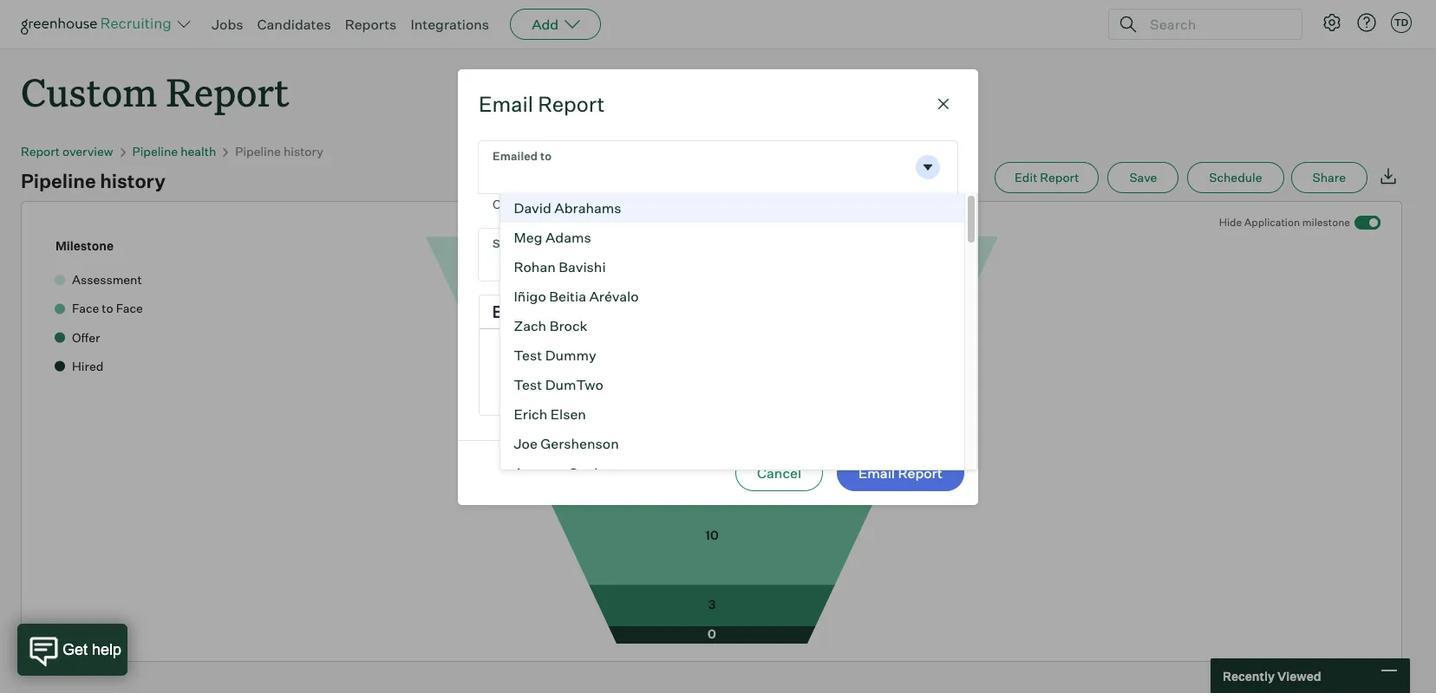 Task type: describe. For each thing, give the bounding box(es) containing it.
pipeline for pipeline history link
[[235, 144, 281, 159]]

cancel
[[757, 465, 802, 482]]

with
[[559, 197, 585, 212]]

test for test dumtwo
[[514, 376, 543, 394]]

test for test dummy
[[514, 347, 543, 364]]

permissions
[[674, 197, 747, 212]]

save and schedule this report to revisit it! element
[[1108, 162, 1188, 194]]

edit report link
[[995, 162, 1099, 194]]

adams
[[546, 229, 592, 246]]

share
[[1313, 170, 1346, 185]]

arévalo
[[590, 288, 639, 305]]

cancel button
[[736, 455, 823, 492]]

joe gershenson option
[[500, 429, 965, 459]]

edit report
[[1015, 170, 1079, 185]]

reports link
[[345, 16, 397, 33]]

reports
[[345, 16, 397, 33]]

joe
[[514, 435, 538, 453]]

custom
[[21, 66, 157, 117]]

erich elsen option
[[500, 400, 965, 429]]

meg adams
[[514, 229, 592, 246]]

email report button
[[837, 455, 965, 492]]

pipeline health link
[[132, 144, 216, 159]]

meg
[[514, 229, 543, 246]]

joe gershenson
[[514, 435, 619, 453]]

0 horizontal spatial pipeline
[[21, 169, 96, 193]]

hide
[[1219, 216, 1242, 229]]

users
[[523, 197, 556, 212]]

1 toolbar from the left
[[480, 296, 689, 330]]

td button
[[1391, 12, 1412, 33]]

jobs link
[[212, 16, 243, 33]]

zach brock
[[514, 317, 588, 335]]

email inside button
[[859, 465, 895, 482]]

4 toolbar from the left
[[852, 296, 919, 330]]

1 the from the left
[[588, 197, 607, 212]]

td button
[[1388, 9, 1416, 36]]

zach
[[514, 317, 547, 335]]

test dumtwo option
[[500, 370, 965, 400]]

0 vertical spatial email
[[479, 91, 533, 117]]

see
[[774, 197, 794, 212]]

bavishi
[[559, 258, 606, 276]]

pipeline health
[[132, 144, 216, 159]]

1 horizontal spatial history
[[284, 144, 323, 159]]

iñigo beitia arévalo option
[[500, 282, 965, 311]]

save button
[[1108, 162, 1179, 194]]

test dummy
[[514, 347, 597, 364]]

1 horizontal spatial pipeline history
[[235, 144, 323, 159]]

toggle flyout image
[[919, 159, 937, 176]]

elsen
[[551, 406, 587, 423]]

Search text field
[[1146, 12, 1286, 37]]

rohan bavishi
[[514, 258, 606, 276]]

david abrahams
[[514, 199, 622, 217]]

milestone
[[56, 239, 114, 253]]

report overview
[[21, 144, 113, 159]]

abrahams
[[555, 199, 622, 217]]

zach brock option
[[500, 311, 965, 341]]

1 vertical spatial history
[[100, 169, 166, 193]]

schedule
[[1209, 170, 1262, 185]]

share button
[[1291, 162, 1368, 194]]

close modal icon image
[[933, 94, 954, 114]]

pipeline history link
[[235, 144, 323, 159]]



Task type: locate. For each thing, give the bounding box(es) containing it.
the right with at the top of page
[[588, 197, 607, 212]]

Only users with the necessary permissions will see the full report field
[[479, 141, 958, 215]]

None text field
[[493, 166, 500, 186], [479, 229, 958, 281], [493, 166, 500, 186], [479, 229, 958, 281]]

the
[[588, 197, 607, 212], [797, 197, 817, 212]]

add button
[[510, 9, 601, 40]]

download image
[[1378, 166, 1399, 187]]

test dummy option
[[500, 341, 965, 370]]

armaan
[[514, 465, 566, 482]]

rohan bavishi option
[[500, 252, 965, 282]]

history
[[284, 144, 323, 159], [100, 169, 166, 193]]

1 horizontal spatial the
[[797, 197, 817, 212]]

full
[[820, 197, 839, 212]]

1 horizontal spatial pipeline
[[132, 144, 178, 159]]

candidates link
[[257, 16, 331, 33]]

list box
[[500, 193, 978, 694]]

1 horizontal spatial email
[[859, 465, 895, 482]]

report overview link
[[21, 144, 113, 159]]

greenhouse recruiting image
[[21, 14, 177, 35]]

test down zach
[[514, 347, 543, 364]]

edit
[[1015, 170, 1038, 185]]

only users with the necessary permissions will see the full report
[[493, 197, 879, 212]]

pipeline history
[[235, 144, 323, 159], [21, 169, 166, 193]]

report
[[842, 197, 879, 212]]

brock
[[550, 317, 588, 335]]

recently
[[1223, 669, 1275, 684]]

candidates
[[257, 16, 331, 33]]

configure image
[[1322, 12, 1343, 33]]

0 horizontal spatial the
[[588, 197, 607, 212]]

will
[[750, 197, 771, 212]]

0 horizontal spatial pipeline history
[[21, 169, 166, 193]]

list box containing david abrahams
[[500, 193, 978, 694]]

erich
[[514, 406, 548, 423]]

0 vertical spatial pipeline history
[[235, 144, 323, 159]]

1 horizontal spatial email report
[[859, 465, 943, 482]]

0 horizontal spatial history
[[100, 169, 166, 193]]

dummy
[[546, 347, 597, 364]]

overview
[[63, 144, 113, 159]]

email report inside button
[[859, 465, 943, 482]]

gershenson
[[541, 435, 619, 453]]

report inside button
[[898, 465, 943, 482]]

1 vertical spatial test
[[514, 376, 543, 394]]

3 toolbar from the left
[[785, 296, 852, 330]]

viewed
[[1278, 669, 1321, 684]]

schedule button
[[1188, 162, 1284, 194]]

pipeline right health
[[235, 144, 281, 159]]

2 the from the left
[[797, 197, 817, 212]]

0 vertical spatial history
[[284, 144, 323, 159]]

hide application milestone
[[1219, 216, 1350, 229]]

health
[[181, 144, 216, 159]]

0 horizontal spatial email
[[479, 91, 533, 117]]

report
[[166, 66, 289, 117], [538, 91, 605, 117], [21, 144, 60, 159], [1040, 170, 1079, 185], [898, 465, 943, 482]]

recently viewed
[[1223, 669, 1321, 684]]

integrations link
[[411, 16, 489, 33]]

save
[[1130, 170, 1157, 185]]

only
[[493, 197, 520, 212]]

1 vertical spatial pipeline history
[[21, 169, 166, 193]]

armaan goel option
[[500, 459, 965, 488]]

the left full
[[797, 197, 817, 212]]

test up erich
[[514, 376, 543, 394]]

application
[[1244, 216, 1300, 229]]

pipeline for the pipeline health link
[[132, 144, 178, 159]]

rohan
[[514, 258, 556, 276]]

david abrahams option
[[500, 193, 965, 223]]

1 vertical spatial email
[[859, 465, 895, 482]]

goel
[[569, 465, 599, 482]]

erich elsen
[[514, 406, 587, 423]]

2 horizontal spatial pipeline
[[235, 144, 281, 159]]

dumtwo
[[546, 376, 604, 394]]

necessary
[[610, 197, 671, 212]]

pipeline history down the overview
[[21, 169, 166, 193]]

email
[[479, 91, 533, 117], [859, 465, 895, 482]]

jobs
[[212, 16, 243, 33]]

custom report
[[21, 66, 289, 117]]

iñigo beitia arévalo
[[514, 288, 639, 305]]

pipeline down report overview link
[[21, 169, 96, 193]]

pipeline
[[132, 144, 178, 159], [235, 144, 281, 159], [21, 169, 96, 193]]

pipeline history right health
[[235, 144, 323, 159]]

integrations
[[411, 16, 489, 33]]

0 vertical spatial test
[[514, 347, 543, 364]]

iñigo
[[514, 288, 547, 305]]

add
[[532, 16, 559, 33]]

email report
[[479, 91, 605, 117], [859, 465, 943, 482]]

test
[[514, 347, 543, 364], [514, 376, 543, 394]]

toolbar
[[480, 296, 689, 330], [689, 296, 785, 330], [785, 296, 852, 330], [852, 296, 919, 330]]

meg adams option
[[500, 223, 965, 252]]

armaan goel
[[514, 465, 599, 482]]

beitia
[[550, 288, 587, 305]]

2 test from the top
[[514, 376, 543, 394]]

david
[[514, 199, 552, 217]]

milestone
[[1303, 216, 1350, 229]]

2 toolbar from the left
[[689, 296, 785, 330]]

pipeline left health
[[132, 144, 178, 159]]

group
[[480, 296, 957, 330]]

0 horizontal spatial email report
[[479, 91, 605, 117]]

td
[[1395, 16, 1409, 29]]

test dumtwo
[[514, 376, 604, 394]]

1 test from the top
[[514, 347, 543, 364]]

1 vertical spatial email report
[[859, 465, 943, 482]]

0 vertical spatial email report
[[479, 91, 605, 117]]



Task type: vqa. For each thing, say whether or not it's contained in the screenshot.
'Save' Button
yes



